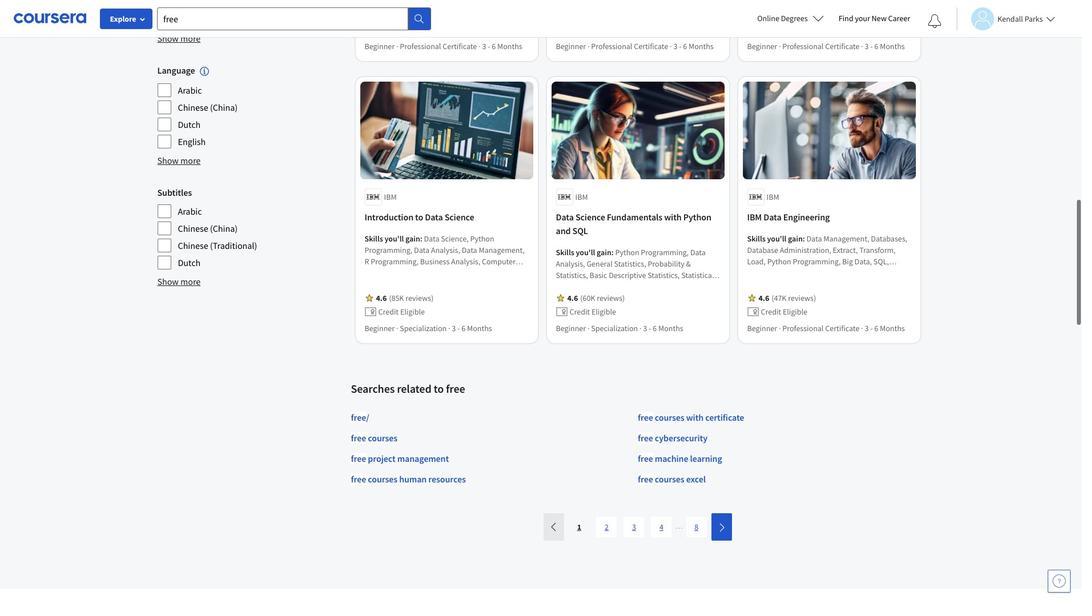 Task type: locate. For each thing, give the bounding box(es) containing it.
chinese inside language group
[[178, 102, 208, 113]]

online degrees button
[[749, 6, 833, 31]]

python
[[684, 211, 712, 223]]

(120k
[[389, 11, 408, 21]]

show more up language
[[157, 33, 201, 44]]

free down the free courses
[[351, 474, 366, 485]]

1 beginner · specialization · 3 - 6 months from the left
[[365, 323, 492, 334]]

None search field
[[157, 7, 431, 30]]

1 (china) from the top
[[210, 102, 238, 113]]

free for free courses with certificate
[[638, 412, 654, 423]]

more for dutch
[[181, 155, 201, 166]]

(china)
[[210, 102, 238, 113], [210, 223, 238, 234]]

ibm
[[178, 14, 192, 25], [384, 192, 397, 202], [576, 192, 588, 202], [767, 192, 780, 202], [748, 211, 762, 223]]

…
[[676, 521, 683, 531]]

2 (china) from the top
[[210, 223, 238, 234]]

1 data from the left
[[425, 211, 443, 223]]

show more button
[[157, 31, 201, 45], [157, 154, 201, 168], [157, 275, 201, 289]]

certificate
[[443, 41, 477, 52], [634, 41, 669, 52], [826, 41, 860, 52], [826, 323, 860, 334]]

previous page image
[[550, 523, 559, 532]]

credit down (60k
[[570, 307, 590, 317]]

free for free project management
[[351, 453, 366, 464]]

beginner · specialization · 3 - 6 months down the 4.6 (60k reviews)
[[556, 323, 684, 334]]

free left machine
[[638, 453, 654, 464]]

certificate
[[706, 412, 745, 423]]

dutch
[[178, 119, 201, 130], [178, 257, 201, 269]]

0 vertical spatial show more button
[[157, 31, 201, 45]]

gain down data science fundamentals with python and sql
[[597, 247, 612, 258]]

show notifications image
[[929, 14, 942, 28]]

free left cybersecurity
[[638, 432, 654, 444]]

more
[[181, 33, 201, 44], [181, 155, 201, 166], [181, 276, 201, 288]]

eligible down 4.6 (85k reviews)
[[400, 307, 425, 317]]

arabic down subtitles
[[178, 206, 202, 217]]

skills you'll gain : down sql
[[556, 247, 616, 258]]

1 vertical spatial arabic
[[178, 206, 202, 217]]

reviews) for introduction to data science
[[406, 293, 434, 303]]

0 horizontal spatial you'll
[[385, 234, 404, 244]]

free up free cybersecurity
[[638, 412, 654, 423]]

credit down the (85k
[[379, 307, 399, 317]]

0 horizontal spatial beginner · specialization · 3 - 6 months
[[365, 323, 492, 334]]

3 show more button from the top
[[157, 275, 201, 289]]

explore
[[110, 14, 136, 24]]

show more button up language
[[157, 31, 201, 45]]

2 beginner · specialization · 3 - 6 months from the left
[[556, 323, 684, 334]]

more for chinese (traditional)
[[181, 276, 201, 288]]

2 show more from the top
[[157, 155, 201, 166]]

chinese up chinese (traditional)
[[178, 223, 208, 234]]

show for dutch
[[157, 155, 179, 166]]

1 vertical spatial show
[[157, 155, 179, 166]]

:
[[420, 234, 423, 244], [803, 234, 806, 244], [612, 247, 614, 258]]

1 arabic from the top
[[178, 85, 202, 96]]

data left 'engineering'
[[764, 211, 782, 223]]

1 horizontal spatial data
[[556, 211, 574, 223]]

free left the project
[[351, 453, 366, 464]]

1 vertical spatial to
[[434, 382, 444, 396]]

specialization down 4.6 (85k reviews)
[[400, 323, 447, 334]]

0 vertical spatial more
[[181, 33, 201, 44]]

credit eligible down the 4.6 (60k reviews)
[[570, 307, 617, 317]]

dutch up english at the left of page
[[178, 119, 201, 130]]

1 horizontal spatial beginner · specialization · 3 - 6 months
[[556, 323, 684, 334]]

2 horizontal spatial gain
[[789, 234, 803, 244]]

more down chinese (traditional)
[[181, 276, 201, 288]]

1 specialization from the left
[[400, 323, 447, 334]]

1 chinese (china) from the top
[[178, 102, 238, 113]]

: for fundamentals
[[612, 247, 614, 258]]

eligible
[[400, 25, 425, 35], [783, 25, 808, 35], [400, 307, 425, 317], [592, 307, 617, 317], [783, 307, 808, 317]]

4 link
[[652, 517, 672, 538]]

credit eligible for ibm data engineering
[[761, 307, 808, 317]]

: down 'engineering'
[[803, 234, 806, 244]]

1 show more from the top
[[157, 33, 201, 44]]

online
[[758, 13, 780, 23]]

specialization down the 4.6 (60k reviews)
[[592, 323, 638, 334]]

subtitles
[[157, 187, 192, 198]]

resources
[[429, 474, 466, 485]]

kendall parks button
[[957, 7, 1056, 30]]

(china) inside subtitles group
[[210, 223, 238, 234]]

4.6
[[759, 11, 770, 21], [376, 293, 387, 303], [568, 293, 578, 303], [759, 293, 770, 303]]

2 horizontal spatial skills
[[748, 234, 766, 244]]

4.6 left (60k
[[568, 293, 578, 303]]

eligible for introduction to data science
[[400, 307, 425, 317]]

1 horizontal spatial skills you'll gain :
[[556, 247, 616, 258]]

beginner for 4.6 (85k reviews)
[[365, 323, 395, 334]]

gain for data
[[789, 234, 803, 244]]

more down english at the left of page
[[181, 155, 201, 166]]

human
[[400, 474, 427, 485]]

reviews) right (47k
[[789, 293, 817, 303]]

eligible down the degrees in the right of the page
[[783, 25, 808, 35]]

courses down machine
[[655, 474, 685, 485]]

: down introduction to data science
[[420, 234, 423, 244]]

skills you'll gain :
[[365, 234, 424, 244], [748, 234, 807, 244], [556, 247, 616, 258]]

ibm for data science fundamentals with python and sql
[[576, 192, 588, 202]]

skills
[[365, 234, 383, 244], [748, 234, 766, 244], [556, 247, 575, 258]]

beginner · professional certificate · 3 - 6 months
[[365, 41, 523, 52], [556, 41, 714, 52], [748, 41, 905, 52], [748, 323, 905, 334]]

credit eligible down 4.6 (47k reviews)
[[761, 307, 808, 317]]

2 dutch from the top
[[178, 257, 201, 269]]

learning
[[691, 453, 723, 464]]

1 horizontal spatial with
[[687, 412, 704, 423]]

science
[[445, 211, 475, 223], [576, 211, 606, 223]]

more up language
[[181, 33, 201, 44]]

months
[[498, 41, 523, 52], [689, 41, 714, 52], [881, 41, 905, 52], [467, 323, 492, 334], [659, 323, 684, 334], [881, 323, 905, 334]]

free
[[446, 382, 465, 396], [351, 412, 366, 423], [638, 412, 654, 423], [351, 432, 366, 444], [638, 432, 654, 444], [351, 453, 366, 464], [638, 453, 654, 464], [351, 474, 366, 485], [638, 474, 654, 485]]

(china) inside language group
[[210, 102, 238, 113]]

2 chinese from the top
[[178, 223, 208, 234]]

0 vertical spatial dutch
[[178, 119, 201, 130]]

2 horizontal spatial you'll
[[768, 234, 787, 244]]

show more button down chinese (traditional)
[[157, 275, 201, 289]]

free down free /
[[351, 432, 366, 444]]

ibm data engineering
[[748, 211, 830, 223]]

reviews) for data science fundamentals with python and sql
[[597, 293, 625, 303]]

1 vertical spatial dutch
[[178, 257, 201, 269]]

you'll down introduction
[[385, 234, 404, 244]]

searches
[[351, 382, 395, 396]]

3 show from the top
[[157, 276, 179, 288]]

introduction to data science link
[[365, 210, 529, 224]]

courses for free courses
[[368, 432, 398, 444]]

1 vertical spatial chinese (china)
[[178, 223, 238, 234]]

arabic for dutch
[[178, 85, 202, 96]]

free for free /
[[351, 412, 366, 423]]

arabic inside subtitles group
[[178, 206, 202, 217]]

eligible down the 4.6 (60k reviews)
[[592, 307, 617, 317]]

with up cybersecurity
[[687, 412, 704, 423]]

0 vertical spatial to
[[415, 211, 424, 223]]

3
[[482, 41, 486, 52], [674, 41, 678, 52], [865, 41, 869, 52], [452, 323, 456, 334], [644, 323, 648, 334], [865, 323, 869, 334], [632, 522, 636, 532]]

0 horizontal spatial skills you'll gain :
[[365, 234, 424, 244]]

arabic down information about this filter group "image"
[[178, 85, 202, 96]]

with
[[665, 211, 682, 223], [687, 412, 704, 423]]

data inside data science fundamentals with python and sql
[[556, 211, 574, 223]]

0 vertical spatial arabic
[[178, 85, 202, 96]]

credit eligible down online degrees
[[761, 25, 808, 35]]

credit
[[379, 25, 399, 35], [761, 25, 782, 35], [379, 307, 399, 317], [570, 307, 590, 317], [761, 307, 782, 317]]

(traditional)
[[210, 240, 257, 252]]

you'll for to
[[385, 234, 404, 244]]

arabic for chinese (traditional)
[[178, 206, 202, 217]]

searches related to free
[[351, 382, 465, 396]]

1 horizontal spatial to
[[434, 382, 444, 396]]

related
[[397, 382, 432, 396]]

machine
[[655, 453, 689, 464]]

1 vertical spatial (china)
[[210, 223, 238, 234]]

to right the related
[[434, 382, 444, 396]]

3 data from the left
[[764, 211, 782, 223]]

: for data
[[420, 234, 423, 244]]

eligible for ibm data engineering
[[783, 307, 808, 317]]

credit eligible down the (120k
[[379, 25, 425, 35]]

8
[[695, 522, 699, 532]]

1 vertical spatial with
[[687, 412, 704, 423]]

2 horizontal spatial data
[[764, 211, 782, 223]]

skills down and
[[556, 247, 575, 258]]

free courses
[[351, 432, 398, 444]]

reviews) right (72k on the top
[[789, 11, 817, 21]]

dutch inside subtitles group
[[178, 257, 201, 269]]

1 horizontal spatial :
[[612, 247, 614, 258]]

ibm up introduction
[[384, 192, 397, 202]]

free for free courses human resources
[[351, 474, 366, 485]]

skills you'll gain : down ibm data engineering
[[748, 234, 807, 244]]

credit eligible
[[379, 25, 425, 35], [761, 25, 808, 35], [379, 307, 425, 317], [570, 307, 617, 317], [761, 307, 808, 317]]

3 more from the top
[[181, 276, 201, 288]]

chinese (china) inside subtitles group
[[178, 223, 238, 234]]

4
[[660, 522, 664, 532]]

3 show more from the top
[[157, 276, 201, 288]]

courses for free courses human resources
[[368, 474, 398, 485]]

skills down ibm data engineering
[[748, 234, 766, 244]]

chinese (china) up chinese (traditional)
[[178, 223, 238, 234]]

0 horizontal spatial science
[[445, 211, 475, 223]]

2 show from the top
[[157, 155, 179, 166]]

help center image
[[1053, 575, 1067, 589]]

2 science from the left
[[576, 211, 606, 223]]

chinese up english at the left of page
[[178, 102, 208, 113]]

0 horizontal spatial data
[[425, 211, 443, 223]]

1 vertical spatial chinese
[[178, 223, 208, 234]]

specialization
[[400, 323, 447, 334], [592, 323, 638, 334]]

with left python
[[665, 211, 682, 223]]

courses for free courses with certificate
[[655, 412, 685, 423]]

show more for dutch
[[157, 155, 201, 166]]

eligible for data science fundamentals with python and sql
[[592, 307, 617, 317]]

chinese (china) inside language group
[[178, 102, 238, 113]]

1 horizontal spatial skills
[[556, 247, 575, 258]]

courses up free cybersecurity
[[655, 412, 685, 423]]

gain for science
[[597, 247, 612, 258]]

1 more from the top
[[181, 33, 201, 44]]

cybersecurity
[[655, 432, 708, 444]]

credit eligible down 4.6 (85k reviews)
[[379, 307, 425, 317]]

ibm up sql
[[576, 192, 588, 202]]

subtitles group
[[157, 186, 344, 270]]

(85k
[[389, 293, 404, 303]]

chinese (china) down information about this filter group "image"
[[178, 102, 238, 113]]

gain
[[406, 234, 420, 244], [789, 234, 803, 244], [597, 247, 612, 258]]

0 vertical spatial (china)
[[210, 102, 238, 113]]

to right introduction
[[415, 211, 424, 223]]

2 horizontal spatial skills you'll gain :
[[748, 234, 807, 244]]

2 chinese (china) from the top
[[178, 223, 238, 234]]

show more button for chinese (traditional)
[[157, 275, 201, 289]]

courses down the project
[[368, 474, 398, 485]]

you'll for data
[[768, 234, 787, 244]]

4.6 for introduction to data science
[[376, 293, 387, 303]]

data right introduction
[[425, 211, 443, 223]]

courses up the project
[[368, 432, 398, 444]]

chinese
[[178, 102, 208, 113], [178, 223, 208, 234], [178, 240, 208, 252]]

reviews) right the (85k
[[406, 293, 434, 303]]

1 horizontal spatial you'll
[[576, 247, 596, 258]]

chinese (china) for chinese (traditional)
[[178, 223, 238, 234]]

0 vertical spatial chinese
[[178, 102, 208, 113]]

0 vertical spatial show
[[157, 33, 179, 44]]

gain down ibm data engineering
[[789, 234, 803, 244]]

show more down chinese (traditional)
[[157, 276, 201, 288]]

/
[[366, 412, 369, 423]]

reviews) right (60k
[[597, 293, 625, 303]]

arabic inside language group
[[178, 85, 202, 96]]

skills you'll gain : for data
[[748, 234, 807, 244]]

skills you'll gain : down introduction
[[365, 234, 424, 244]]

2 specialization from the left
[[592, 323, 638, 334]]

courses
[[655, 412, 685, 423], [368, 432, 398, 444], [368, 474, 398, 485], [655, 474, 685, 485]]

show more for chinese (traditional)
[[157, 276, 201, 288]]

0 horizontal spatial with
[[665, 211, 682, 223]]

you'll down sql
[[576, 247, 596, 258]]

beginner · specialization · 3 - 6 months for fundamentals
[[556, 323, 684, 334]]

0 vertical spatial with
[[665, 211, 682, 223]]

2 vertical spatial show more button
[[157, 275, 201, 289]]

2 horizontal spatial :
[[803, 234, 806, 244]]

2 vertical spatial more
[[181, 276, 201, 288]]

free down free machine learning
[[638, 474, 654, 485]]

dutch down chinese (traditional)
[[178, 257, 201, 269]]

with inside data science fundamentals with python and sql
[[665, 211, 682, 223]]

6
[[492, 41, 496, 52], [684, 41, 688, 52], [875, 41, 879, 52], [462, 323, 466, 334], [653, 323, 657, 334], [875, 323, 879, 334]]

parks
[[1025, 13, 1044, 24]]

eligible down "(120k reviews)"
[[400, 25, 425, 35]]

to
[[415, 211, 424, 223], [434, 382, 444, 396]]

page navigation navigation
[[543, 514, 733, 541]]

show more
[[157, 33, 201, 44], [157, 155, 201, 166], [157, 276, 201, 288]]

reviews)
[[410, 11, 438, 21], [789, 11, 817, 21], [406, 293, 434, 303], [597, 293, 625, 303], [789, 293, 817, 303]]

reviews) for ibm data engineering
[[789, 293, 817, 303]]

1 vertical spatial more
[[181, 155, 201, 166]]

credit down (47k
[[761, 307, 782, 317]]

4.6 left (72k on the top
[[759, 11, 770, 21]]

1 show from the top
[[157, 33, 179, 44]]

1 chinese from the top
[[178, 102, 208, 113]]

1 horizontal spatial specialization
[[592, 323, 638, 334]]

2 more from the top
[[181, 155, 201, 166]]

beginner
[[365, 41, 395, 52], [556, 41, 586, 52], [748, 41, 778, 52], [365, 323, 395, 334], [556, 323, 586, 334], [748, 323, 778, 334]]

4.6 left (47k
[[759, 293, 770, 303]]

chinese (china)
[[178, 102, 238, 113], [178, 223, 238, 234]]

0 horizontal spatial skills
[[365, 234, 383, 244]]

0 vertical spatial chinese (china)
[[178, 102, 238, 113]]

1 vertical spatial show more button
[[157, 154, 201, 168]]

ibm up ibm data engineering
[[767, 192, 780, 202]]

2 vertical spatial chinese
[[178, 240, 208, 252]]

4.6 left the (85k
[[376, 293, 387, 303]]

-
[[488, 41, 491, 52], [679, 41, 682, 52], [871, 41, 873, 52], [458, 323, 460, 334], [649, 323, 652, 334], [871, 323, 873, 334]]

1 horizontal spatial science
[[576, 211, 606, 223]]

1 horizontal spatial gain
[[597, 247, 612, 258]]

4.6 for ibm data engineering
[[759, 293, 770, 303]]

you'll
[[385, 234, 404, 244], [768, 234, 787, 244], [576, 247, 596, 258]]

2 vertical spatial show more
[[157, 276, 201, 288]]

4.6 (72k reviews)
[[759, 11, 817, 21]]

credit down the (120k
[[379, 25, 399, 35]]

2 vertical spatial show
[[157, 276, 179, 288]]

eligible down 4.6 (47k reviews)
[[783, 307, 808, 317]]

2 data from the left
[[556, 211, 574, 223]]

2 arabic from the top
[[178, 206, 202, 217]]

3 inside page navigation 'navigation'
[[632, 522, 636, 532]]

1 dutch from the top
[[178, 119, 201, 130]]

beginner · specialization · 3 - 6 months down 4.6 (85k reviews)
[[365, 323, 492, 334]]

your
[[855, 13, 871, 23]]

ibm for introduction to data science
[[384, 192, 397, 202]]

beginner · specialization · 3 - 6 months
[[365, 323, 492, 334], [556, 323, 684, 334]]

chinese left (traditional)
[[178, 240, 208, 252]]

1 vertical spatial show more
[[157, 155, 201, 166]]

you'll down ibm data engineering
[[768, 234, 787, 244]]

free courses with certificate
[[638, 412, 745, 423]]

degrees
[[781, 13, 808, 23]]

arabic
[[178, 85, 202, 96], [178, 206, 202, 217]]

new
[[872, 13, 887, 23]]

show more button down english at the left of page
[[157, 154, 201, 168]]

ibm left 'engineering'
[[748, 211, 762, 223]]

gain down introduction to data science
[[406, 234, 420, 244]]

free courses excel
[[638, 474, 706, 485]]

gain for to
[[406, 234, 420, 244]]

skills for introduction to data science
[[365, 234, 383, 244]]

·
[[397, 41, 399, 52], [479, 41, 481, 52], [588, 41, 590, 52], [670, 41, 672, 52], [779, 41, 781, 52], [862, 41, 864, 52], [397, 323, 399, 334], [449, 323, 451, 334], [588, 323, 590, 334], [640, 323, 642, 334], [779, 323, 781, 334], [862, 323, 864, 334]]

What do you want to learn? text field
[[157, 7, 409, 30]]

credit for data science fundamentals with python and sql
[[570, 307, 590, 317]]

4.6 (47k reviews)
[[759, 293, 817, 303]]

0 horizontal spatial gain
[[406, 234, 420, 244]]

0 horizontal spatial :
[[420, 234, 423, 244]]

skills down introduction
[[365, 234, 383, 244]]

free for free courses
[[351, 432, 366, 444]]

next page image
[[717, 523, 727, 532]]

0 vertical spatial show more
[[157, 33, 201, 44]]

fundamentals
[[607, 211, 663, 223]]

free up the free courses
[[351, 412, 366, 423]]

0 horizontal spatial specialization
[[400, 323, 447, 334]]

credit down online
[[761, 25, 782, 35]]

data up and
[[556, 211, 574, 223]]

: down data science fundamentals with python and sql
[[612, 247, 614, 258]]

2 show more button from the top
[[157, 154, 201, 168]]

free /
[[351, 412, 369, 423]]

0 horizontal spatial to
[[415, 211, 424, 223]]

show more down english at the left of page
[[157, 155, 201, 166]]



Task type: vqa. For each thing, say whether or not it's contained in the screenshot.
Codio
no



Task type: describe. For each thing, give the bounding box(es) containing it.
skills you'll gain : for to
[[365, 234, 424, 244]]

management
[[398, 453, 449, 464]]

3 chinese from the top
[[178, 240, 208, 252]]

courses for free courses excel
[[655, 474, 685, 485]]

language
[[157, 65, 195, 76]]

reviews) right the (120k
[[410, 11, 438, 21]]

you'll for science
[[576, 247, 596, 258]]

sql
[[573, 225, 588, 236]]

english
[[178, 136, 206, 148]]

kendall parks
[[998, 13, 1044, 24]]

(72k
[[772, 11, 787, 21]]

(china) for chinese (traditional)
[[210, 223, 238, 234]]

(47k
[[772, 293, 787, 303]]

4.6 (60k reviews)
[[568, 293, 625, 303]]

chinese (china) for dutch
[[178, 102, 238, 113]]

free for free courses excel
[[638, 474, 654, 485]]

skills you'll gain : for science
[[556, 247, 616, 258]]

data science fundamentals with python and sql
[[556, 211, 712, 236]]

find your new career
[[839, 13, 911, 23]]

credit for introduction to data science
[[379, 307, 399, 317]]

beginner for 4.6 (72k reviews)
[[748, 41, 778, 52]]

free cybersecurity
[[638, 432, 708, 444]]

show more button for dutch
[[157, 154, 201, 168]]

coursera image
[[14, 9, 86, 28]]

information about this filter group image
[[200, 67, 209, 76]]

credit for ibm data engineering
[[761, 307, 782, 317]]

free for free machine learning
[[638, 453, 654, 464]]

explore button
[[100, 9, 153, 29]]

chinese (traditional)
[[178, 240, 257, 252]]

science inside data science fundamentals with python and sql
[[576, 211, 606, 223]]

free right the related
[[446, 382, 465, 396]]

show for chinese (traditional)
[[157, 276, 179, 288]]

engineering
[[784, 211, 830, 223]]

language group
[[157, 63, 344, 149]]

4.6 for data science fundamentals with python and sql
[[568, 293, 578, 303]]

free for free cybersecurity
[[638, 432, 654, 444]]

specialization for fundamentals
[[592, 323, 638, 334]]

credit eligible for introduction to data science
[[379, 307, 425, 317]]

: for engineering
[[803, 234, 806, 244]]

find
[[839, 13, 854, 23]]

dutch inside language group
[[178, 119, 201, 130]]

1 show more button from the top
[[157, 31, 201, 45]]

beginner for 4.6 (60k reviews)
[[556, 323, 586, 334]]

free project management
[[351, 453, 449, 464]]

1 science from the left
[[445, 211, 475, 223]]

(120k reviews)
[[389, 11, 438, 21]]

project
[[368, 453, 396, 464]]

(china) for dutch
[[210, 102, 238, 113]]

online degrees
[[758, 13, 808, 23]]

and
[[556, 225, 571, 236]]

introduction to data science
[[365, 211, 475, 223]]

find your new career link
[[833, 11, 917, 26]]

(60k
[[581, 293, 596, 303]]

free machine learning
[[638, 453, 723, 464]]

8 link
[[687, 517, 707, 538]]

ibm for ibm data engineering
[[767, 192, 780, 202]]

kendall
[[998, 13, 1024, 24]]

introduction
[[365, 211, 414, 223]]

excel
[[687, 474, 706, 485]]

chinese for dutch
[[178, 102, 208, 113]]

ibm up language
[[178, 14, 192, 25]]

data science fundamentals with python and sql link
[[556, 210, 720, 238]]

credit eligible for data science fundamentals with python and sql
[[570, 307, 617, 317]]

chinese for chinese (traditional)
[[178, 223, 208, 234]]

career
[[889, 13, 911, 23]]

free courses human resources
[[351, 474, 466, 485]]

2 link
[[597, 517, 617, 538]]

4.6 (85k reviews)
[[376, 293, 434, 303]]

2
[[605, 522, 609, 532]]

beginner for 4.6 (47k reviews)
[[748, 323, 778, 334]]

beginner · specialization · 3 - 6 months for data
[[365, 323, 492, 334]]

skills for data science fundamentals with python and sql
[[556, 247, 575, 258]]

specialization for data
[[400, 323, 447, 334]]

3 link
[[624, 517, 645, 538]]

ibm data engineering link
[[748, 210, 912, 224]]

skills for ibm data engineering
[[748, 234, 766, 244]]



